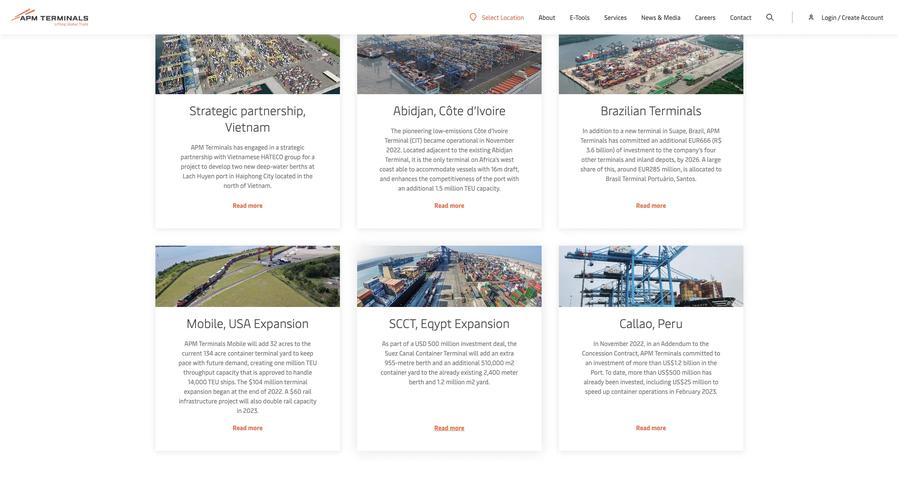 Task type: describe. For each thing, give the bounding box(es) containing it.
million down "approved" on the bottom left of page
[[264, 378, 283, 386]]

strategic
[[189, 102, 237, 118]]

santos.
[[676, 174, 696, 183]]

login
[[822, 13, 837, 21]]

32
[[270, 339, 277, 348]]

future
[[206, 358, 223, 367]]

million down billion
[[682, 368, 701, 376]]

container
[[416, 349, 442, 357]]

terminal up $60
[[284, 378, 307, 386]]

vietnam.
[[247, 181, 272, 190]]

news & media
[[642, 13, 681, 21]]

1 vertical spatial teu
[[306, 358, 317, 367]]

terminals
[[597, 155, 624, 164]]

select location
[[482, 13, 524, 21]]

côte d'ivoire terminal (cit) simulation image
[[357, 33, 542, 94]]

read more for usa
[[232, 424, 262, 432]]

group
[[284, 152, 300, 161]]

terminal inside the pioneering low-emissions côte d'ivoire terminal (cit) became operational in november 2022. located adjacent to the existing abidjan terminal, it is the only terminal on africa's west coast able to accommodate vessels with 16m draft, and enhances the competitiveness of the port with an additional 1.5 million teu capacity.
[[384, 136, 408, 144]]

2026.
[[685, 155, 700, 164]]

existing inside the pioneering low-emissions côte d'ivoire terminal (cit) became operational in november 2022. located adjacent to the existing abidjan terminal, it is the only terminal on africa's west coast able to accommodate vessels with 16m draft, and enhances the competitiveness of the port with an additional 1.5 million teu capacity.
[[469, 146, 490, 154]]

0 vertical spatial berth
[[416, 358, 431, 367]]

to inside apm terminals has engaged in a strategic partnership with vietnamese hateco group for a project to develop two new deep-water berths at lach huyen port in haiphong city located in the north of vietnam.
[[201, 162, 207, 170]]

began
[[213, 387, 229, 396]]

part
[[390, 339, 401, 348]]

read more for eqypt
[[434, 424, 464, 432]]

also
[[250, 397, 261, 405]]

more for callao, peru
[[651, 424, 666, 432]]

1.2
[[437, 378, 444, 386]]

suez
[[385, 349, 398, 357]]

as part of a usd 500 million investment deal, the suez canal container terminal will add an extra 955-metre berth and an additional  510,000 m2 container yard to the already existing 2,400 meter berth and 1.2 million m2 yard.
[[381, 339, 518, 386]]

enhances
[[391, 174, 417, 183]]

million up february on the right
[[693, 378, 711, 386]]

2022. inside the pioneering low-emissions côte d'ivoire terminal (cit) became operational in november 2022. located adjacent to the existing abidjan terminal, it is the only terminal on africa's west coast able to accommodate vessels with 16m draft, and enhances the competitiveness of the port with an additional 1.5 million teu capacity.
[[386, 146, 402, 154]]

including
[[646, 378, 671, 386]]

1 vertical spatial berth
[[409, 378, 424, 386]]

by
[[677, 155, 683, 164]]

mobile
[[227, 339, 246, 348]]

additional inside as part of a usd 500 million investment deal, the suez canal container terminal will add an extra 955-metre berth and an additional  510,000 m2 container yard to the already existing 2,400 meter berth and 1.2 million m2 yard.
[[452, 358, 480, 367]]

of inside as part of a usd 500 million investment deal, the suez canal container terminal will add an extra 955-metre berth and an additional  510,000 m2 container yard to the already existing 2,400 meter berth and 1.2 million m2 yard.
[[403, 339, 409, 348]]

brazil,
[[689, 126, 705, 135]]

apm inside apm terminals mobile will add 32 acres to the current 134 acre container terminal yard to keep pace with future demand, creating one million teu throughput capacity that is approved to handle 14,000 teu ships. the $104 million terminal expansion began at the end of 2022. a $60 rail infrastructure project will also double rail capacity in 2023.
[[184, 339, 197, 348]]

2023. inside apm terminals mobile will add 32 acres to the current 134 acre container terminal yard to keep pace with future demand, creating one million teu throughput capacity that is approved to handle 14,000 teu ships. the $104 million terminal expansion began at the end of 2022. a $60 rail infrastructure project will also double rail capacity in 2023.
[[243, 406, 258, 415]]

deal,
[[493, 339, 506, 348]]

addition
[[589, 126, 612, 135]]

is inside in addition to a new  terminal in suape, brazil, apm terminals has committed an additional eur666 (r$ 3.6 billion) of investment to the company's four other terminals and inland depots, by 2026. a large share of this, around eur285 million, is allocated to brasil terminal portuário, santos.
[[683, 165, 688, 173]]

teu inside the pioneering low-emissions côte d'ivoire terminal (cit) became operational in november 2022. located adjacent to the existing abidjan terminal, it is the only terminal on africa's west coast able to accommodate vessels with 16m draft, and enhances the competitiveness of the port with an additional 1.5 million teu capacity.
[[464, 184, 475, 192]]

yard inside apm terminals mobile will add 32 acres to the current 134 acre container terminal yard to keep pace with future demand, creating one million teu throughput capacity that is approved to handle 14,000 teu ships. the $104 million terminal expansion began at the end of 2022. a $60 rail infrastructure project will also double rail capacity in 2023.
[[279, 349, 291, 357]]

read more for peru
[[636, 424, 666, 432]]

callao sts cranes 1600 image
[[559, 246, 743, 307]]

already inside as part of a usd 500 million investment deal, the suez canal container terminal will add an extra 955-metre berth and an additional  510,000 m2 container yard to the already existing 2,400 meter berth and 1.2 million m2 yard.
[[439, 368, 459, 376]]

throughput
[[183, 368, 214, 376]]

add inside apm terminals mobile will add 32 acres to the current 134 acre container terminal yard to keep pace with future demand, creating one million teu throughput capacity that is approved to handle 14,000 teu ships. the $104 million terminal expansion began at the end of 2022. a $60 rail infrastructure project will also double rail capacity in 2023.
[[258, 339, 268, 348]]

eur666
[[688, 136, 711, 144]]

the up billion
[[700, 339, 709, 348]]

is inside apm terminals mobile will add 32 acres to the current 134 acre container terminal yard to keep pace with future demand, creating one million teu throughput capacity that is approved to handle 14,000 teu ships. the $104 million terminal expansion began at the end of 2022. a $60 rail infrastructure project will also double rail capacity in 2023.
[[253, 368, 257, 376]]

february
[[676, 387, 700, 396]]

committed for peru
[[683, 349, 713, 357]]

container inside apm terminals mobile will add 32 acres to the current 134 acre container terminal yard to keep pace with future demand, creating one million teu throughput capacity that is approved to handle 14,000 teu ships. the $104 million terminal expansion began at the end of 2022. a $60 rail infrastructure project will also double rail capacity in 2023.
[[227, 349, 253, 357]]

scct, eqypt expansion
[[389, 315, 509, 331]]

keep
[[300, 349, 313, 357]]

terminal design lach huyen 1600 image
[[155, 33, 340, 94]]

with inside apm terminals mobile will add 32 acres to the current 134 acre container terminal yard to keep pace with future demand, creating one million teu throughput capacity that is approved to handle 14,000 teu ships. the $104 million terminal expansion began at the end of 2022. a $60 rail infrastructure project will also double rail capacity in 2023.
[[193, 358, 205, 367]]

select
[[482, 13, 499, 21]]

apm terminals mobile will add 32 acres to the current 134 acre container terminal yard to keep pace with future demand, creating one million teu throughput capacity that is approved to handle 14,000 teu ships. the $104 million terminal expansion began at the end of 2022. a $60 rail infrastructure project will also double rail capacity in 2023.
[[178, 339, 317, 415]]

terminals for brazilian terminals
[[649, 102, 701, 118]]

port inside apm terminals has engaged in a strategic partnership with vietnamese hateco group for a project to develop two new deep-water berths at lach huyen port in haiphong city located in the north of vietnam.
[[216, 172, 227, 180]]

investment inside as part of a usd 500 million investment deal, the suez canal container terminal will add an extra 955-metre berth and an additional  510,000 m2 container yard to the already existing 2,400 meter berth and 1.2 million m2 yard.
[[461, 339, 492, 348]]

2023. inside in november 2022, in an addendum to the concession contract, apm terminals committed to an investment of more than us$1.2 billion in the port. to date, more than us$500 million has already been invested, including us$25 million to speed up container operations in february 2023.
[[702, 387, 717, 396]]

city
[[263, 172, 273, 180]]

as
[[382, 339, 388, 348]]

project inside apm terminals mobile will add 32 acres to the current 134 acre container terminal yard to keep pace with future demand, creating one million teu throughput capacity that is approved to handle 14,000 teu ships. the $104 million terminal expansion began at the end of 2022. a $60 rail infrastructure project will also double rail capacity in 2023.
[[218, 397, 238, 405]]

e-
[[570, 13, 576, 21]]

read more for terminals
[[636, 201, 666, 209]]

careers button
[[695, 0, 716, 34]]

partnership,
[[240, 102, 305, 118]]

speed
[[585, 387, 601, 396]]

in inside apm terminals mobile will add 32 acres to the current 134 acre container terminal yard to keep pace with future demand, creating one million teu throughput capacity that is approved to handle 14,000 teu ships. the $104 million terminal expansion began at the end of 2022. a $60 rail infrastructure project will also double rail capacity in 2023.
[[236, 406, 241, 415]]

apm inside in addition to a new  terminal in suape, brazil, apm terminals has committed an additional eur666 (r$ 3.6 billion) of investment to the company's four other terminals and inland depots, by 2026. a large share of this, around eur285 million, is allocated to brasil terminal portuário, santos.
[[707, 126, 720, 135]]

expansion
[[184, 387, 211, 396]]

eur285
[[638, 165, 660, 173]]

0 vertical spatial will
[[247, 339, 257, 348]]

million right 500
[[440, 339, 459, 348]]

the up 1.2
[[428, 368, 437, 376]]

able
[[395, 165, 407, 173]]

more for mobile, usa expansion
[[248, 424, 262, 432]]

addendum
[[661, 339, 691, 348]]

/
[[838, 13, 841, 21]]

510,000
[[481, 358, 504, 367]]

the up the extra
[[507, 339, 517, 348]]

an right 2022,
[[653, 339, 660, 348]]

apm terminals mobile ictf 1600 image
[[155, 246, 340, 307]]

yard inside as part of a usd 500 million investment deal, the suez canal container terminal will add an extra 955-metre berth and an additional  510,000 m2 container yard to the already existing 2,400 meter berth and 1.2 million m2 yard.
[[408, 368, 420, 376]]

location
[[501, 13, 524, 21]]

develop
[[208, 162, 230, 170]]

the down operational
[[458, 146, 468, 154]]

low-
[[433, 126, 445, 135]]

date,
[[613, 368, 626, 376]]

an up 1.2
[[444, 358, 451, 367]]

million up handle
[[286, 358, 304, 367]]

0 horizontal spatial teu
[[208, 378, 219, 386]]

add inside as part of a usd 500 million investment deal, the suez canal container terminal will add an extra 955-metre berth and an additional  510,000 m2 container yard to the already existing 2,400 meter berth and 1.2 million m2 yard.
[[480, 349, 490, 357]]

of left this,
[[597, 165, 603, 173]]

strategic
[[280, 143, 304, 151]]

allocated
[[689, 165, 714, 173]]

134
[[203, 349, 213, 357]]

the inside in addition to a new  terminal in suape, brazil, apm terminals has committed an additional eur666 (r$ 3.6 billion) of investment to the company's four other terminals and inland depots, by 2026. a large share of this, around eur285 million, is allocated to brasil terminal portuário, santos.
[[663, 146, 672, 154]]

brazilian terminals
[[601, 102, 701, 118]]

(r$
[[712, 136, 722, 144]]

competitiveness
[[429, 174, 474, 183]]

0 horizontal spatial capacity
[[216, 368, 239, 376]]

inland
[[637, 155, 654, 164]]

apm inside in november 2022, in an addendum to the concession contract, apm terminals committed to an investment of more than us$1.2 billion in the port. to date, more than us$500 million has already been invested, including us$25 million to speed up container operations in february 2023.
[[640, 349, 653, 357]]

an inside the pioneering low-emissions côte d'ivoire terminal (cit) became operational in november 2022. located adjacent to the existing abidjan terminal, it is the only terminal on africa's west coast able to accommodate vessels with 16m draft, and enhances the competitiveness of the port with an additional 1.5 million teu capacity.
[[398, 184, 405, 192]]

billion)
[[596, 146, 615, 154]]

terminal up creating
[[255, 349, 278, 357]]

additional inside in addition to a new  terminal in suape, brazil, apm terminals has committed an additional eur666 (r$ 3.6 billion) of investment to the company's four other terminals and inland depots, by 2026. a large share of this, around eur285 million, is allocated to brasil terminal portuário, santos.
[[659, 136, 687, 144]]

the right billion
[[708, 358, 717, 367]]

the left only
[[422, 155, 432, 164]]

on
[[471, 155, 478, 164]]

terminal inside in addition to a new  terminal in suape, brazil, apm terminals has committed an additional eur666 (r$ 3.6 billion) of investment to the company's four other terminals and inland depots, by 2026. a large share of this, around eur285 million, is allocated to brasil terminal portuário, santos.
[[638, 126, 661, 135]]

in november 2022, in an addendum to the concession contract, apm terminals committed to an investment of more than us$1.2 billion in the port. to date, more than us$500 million has already been invested, including us$25 million to speed up container operations in february 2023.
[[582, 339, 720, 396]]

and inside in addition to a new  terminal in suape, brazil, apm terminals has committed an additional eur666 (r$ 3.6 billion) of investment to the company's four other terminals and inland depots, by 2026. a large share of this, around eur285 million, is allocated to brasil terminal portuário, santos.
[[625, 155, 635, 164]]

been
[[605, 378, 619, 386]]

expansion for scct, eqypt expansion
[[454, 315, 509, 331]]

of up terminals
[[616, 146, 622, 154]]

other
[[581, 155, 596, 164]]

brasil
[[606, 174, 621, 183]]

an up port.
[[585, 358, 592, 367]]

mobile, usa expansion
[[186, 315, 309, 331]]

terminal inside in addition to a new  terminal in suape, brazil, apm terminals has committed an additional eur666 (r$ 3.6 billion) of investment to the company's four other terminals and inland depots, by 2026. a large share of this, around eur285 million, is allocated to brasil terminal portuário, santos.
[[622, 174, 646, 183]]

more for brazilian terminals
[[651, 201, 666, 209]]

committed for terminals
[[619, 136, 650, 144]]

contact button
[[730, 0, 752, 34]]

callao,
[[619, 315, 654, 331]]

project inside apm terminals has engaged in a strategic partnership with vietnamese hateco group for a project to develop two new deep-water berths at lach huyen port in haiphong city located in the north of vietnam.
[[181, 162, 200, 170]]

has inside apm terminals has engaged in a strategic partnership with vietnamese hateco group for a project to develop two new deep-water berths at lach huyen port in haiphong city located in the north of vietnam.
[[233, 143, 243, 151]]

west
[[501, 155, 514, 164]]

with down africa's
[[477, 165, 490, 173]]

read more for partnership,
[[232, 201, 262, 209]]

the pioneering low-emissions côte d'ivoire terminal (cit) became operational in november 2022. located adjacent to the existing abidjan terminal, it is the only terminal on africa's west coast able to accommodate vessels with 16m draft, and enhances the competitiveness of the port with an additional 1.5 million teu capacity.
[[379, 126, 519, 192]]

the inside apm terminals has engaged in a strategic partnership with vietnamese hateco group for a project to develop two new deep-water berths at lach huyen port in haiphong city located in the north of vietnam.
[[303, 172, 312, 180]]

million right 1.2
[[446, 378, 465, 386]]

0 vertical spatial rail
[[303, 387, 311, 396]]

careers
[[695, 13, 716, 21]]

in inside in addition to a new  terminal in suape, brazil, apm terminals has committed an additional eur666 (r$ 3.6 billion) of investment to the company's four other terminals and inland depots, by 2026. a large share of this, around eur285 million, is allocated to brasil terminal portuário, santos.
[[663, 126, 668, 135]]

november inside the pioneering low-emissions côte d'ivoire terminal (cit) became operational in november 2022. located adjacent to the existing abidjan terminal, it is the only terminal on africa's west coast able to accommodate vessels with 16m draft, and enhances the competitiveness of the port with an additional 1.5 million teu capacity.
[[486, 136, 514, 144]]

contract,
[[614, 349, 639, 357]]

brasil terminal porturio image
[[559, 33, 743, 94]]

and left 1.2
[[425, 378, 436, 386]]

deep-
[[256, 162, 272, 170]]

3.6
[[586, 146, 594, 154]]

brazilian
[[601, 102, 646, 118]]

create
[[842, 13, 860, 21]]

955-
[[384, 358, 398, 367]]

read for peru
[[636, 424, 650, 432]]

end
[[249, 387, 259, 396]]

new inside in addition to a new  terminal in suape, brazil, apm terminals has committed an additional eur666 (r$ 3.6 billion) of investment to the company's four other terminals and inland depots, by 2026. a large share of this, around eur285 million, is allocated to brasil terminal portuário, santos.
[[625, 126, 636, 135]]

a inside in addition to a new  terminal in suape, brazil, apm terminals has committed an additional eur666 (r$ 3.6 billion) of investment to the company's four other terminals and inland depots, by 2026. a large share of this, around eur285 million, is allocated to brasil terminal portuário, santos.
[[620, 126, 624, 135]]

and down container on the bottom of the page
[[432, 358, 442, 367]]

ships.
[[220, 378, 235, 386]]

billion
[[683, 358, 700, 367]]

container inside in november 2022, in an addendum to the concession contract, apm terminals committed to an investment of more than us$1.2 billion in the port. to date, more than us$500 million has already been invested, including us$25 million to speed up container operations in february 2023.
[[611, 387, 637, 396]]

services
[[605, 13, 627, 21]]

accommodate
[[416, 165, 455, 173]]

meter
[[501, 368, 518, 376]]

will inside as part of a usd 500 million investment deal, the suez canal container terminal will add an extra 955-metre berth and an additional  510,000 m2 container yard to the already existing 2,400 meter berth and 1.2 million m2 yard.
[[469, 349, 478, 357]]



Task type: vqa. For each thing, say whether or not it's contained in the screenshot.
Mobile, USA Expansion
yes



Task type: locate. For each thing, give the bounding box(es) containing it.
a inside apm terminals mobile will add 32 acres to the current 134 acre container terminal yard to keep pace with future demand, creating one million teu throughput capacity that is approved to handle 14,000 teu ships. the $104 million terminal expansion began at the end of 2022. a $60 rail infrastructure project will also double rail capacity in 2023.
[[284, 387, 288, 396]]

terminals for apm terminals mobile will add 32 acres to the current 134 acre container terminal yard to keep pace with future demand, creating one million teu throughput capacity that is approved to handle 14,000 teu ships. the $104 million terminal expansion began at the end of 2022. a $60 rail infrastructure project will also double rail capacity in 2023.
[[199, 339, 225, 348]]

1 horizontal spatial in
[[593, 339, 598, 348]]

container down invested,
[[611, 387, 637, 396]]

of inside in november 2022, in an addendum to the concession contract, apm terminals committed to an investment of more than us$1.2 billion in the port. to date, more than us$500 million has already been invested, including us$25 million to speed up container operations in february 2023.
[[626, 358, 632, 367]]

became
[[423, 136, 445, 144]]

1 vertical spatial container
[[381, 368, 406, 376]]

a left usd
[[410, 339, 413, 348]]

1 vertical spatial than
[[644, 368, 656, 376]]

yard down metre
[[408, 368, 420, 376]]

contact
[[730, 13, 752, 21]]

yard down acres
[[279, 349, 291, 357]]

and down coast
[[380, 174, 390, 183]]

has inside in november 2022, in an addendum to the concession contract, apm terminals committed to an investment of more than us$1.2 billion in the port. to date, more than us$500 million has already been invested, including us$25 million to speed up container operations in february 2023.
[[702, 368, 712, 376]]

capacity.
[[477, 184, 500, 192]]

apm down 2022,
[[640, 349, 653, 357]]

news & media button
[[642, 0, 681, 34]]

1 horizontal spatial port
[[494, 174, 505, 183]]

0 vertical spatial new
[[625, 126, 636, 135]]

teu
[[464, 184, 475, 192], [306, 358, 317, 367], [208, 378, 219, 386]]

terminals inside in addition to a new  terminal in suape, brazil, apm terminals has committed an additional eur666 (r$ 3.6 billion) of investment to the company's four other terminals and inland depots, by 2026. a large share of this, around eur285 million, is allocated to brasil terminal portuário, santos.
[[580, 136, 607, 144]]

0 horizontal spatial a
[[284, 387, 288, 396]]

2022. up double on the left of page
[[268, 387, 283, 396]]

of inside the pioneering low-emissions côte d'ivoire terminal (cit) became operational in november 2022. located adjacent to the existing abidjan terminal, it is the only terminal on africa's west coast able to accommodate vessels with 16m draft, and enhances the competitiveness of the port with an additional 1.5 million teu capacity.
[[476, 174, 482, 183]]

abidjan,
[[393, 102, 436, 118]]

a left $60
[[284, 387, 288, 396]]

terminal inside the pioneering low-emissions côte d'ivoire terminal (cit) became operational in november 2022. located adjacent to the existing abidjan terminal, it is the only terminal on africa's west coast able to accommodate vessels with 16m draft, and enhances the competitiveness of the port with an additional 1.5 million teu capacity.
[[446, 155, 469, 164]]

million down competitiveness in the top of the page
[[444, 184, 463, 192]]

1 vertical spatial the
[[237, 378, 247, 386]]

terminals up the "suape,"
[[649, 102, 701, 118]]

terminals up the 3.6
[[580, 136, 607, 144]]

a right for
[[311, 152, 315, 161]]

1 vertical spatial project
[[218, 397, 238, 405]]

and up "around"
[[625, 155, 635, 164]]

pioneering
[[402, 126, 431, 135]]

adjacent
[[426, 146, 450, 154]]

1 vertical spatial yard
[[408, 368, 420, 376]]

(cit)
[[410, 136, 422, 144]]

an down enhances
[[398, 184, 405, 192]]

a up hateco
[[275, 143, 279, 151]]

share
[[580, 165, 595, 173]]

container inside as part of a usd 500 million investment deal, the suez canal container terminal will add an extra 955-metre berth and an additional  510,000 m2 container yard to the already existing 2,400 meter berth and 1.2 million m2 yard.
[[381, 368, 406, 376]]

up
[[603, 387, 610, 396]]

1 horizontal spatial expansion
[[454, 315, 509, 331]]

2 horizontal spatial terminal
[[622, 174, 646, 183]]

an up the 510,000 on the bottom right
[[491, 349, 498, 357]]

investment inside in november 2022, in an addendum to the concession contract, apm terminals committed to an investment of more than us$1.2 billion in the port. to date, more than us$500 million has already been invested, including us$25 million to speed up container operations in february 2023.
[[593, 358, 624, 367]]

1 horizontal spatial add
[[480, 349, 490, 357]]

to
[[605, 368, 611, 376]]

vessels
[[456, 165, 476, 173]]

d'ivoire inside the pioneering low-emissions côte d'ivoire terminal (cit) became operational in november 2022. located adjacent to the existing abidjan terminal, it is the only terminal on africa's west coast able to accommodate vessels with 16m draft, and enhances the competitiveness of the port with an additional 1.5 million teu capacity.
[[488, 126, 508, 135]]

0 vertical spatial container
[[227, 349, 253, 357]]

in
[[663, 126, 668, 135], [479, 136, 484, 144], [269, 143, 274, 151], [229, 172, 234, 180], [297, 172, 302, 180], [647, 339, 651, 348], [701, 358, 706, 367], [669, 387, 674, 396], [236, 406, 241, 415]]

teu up began
[[208, 378, 219, 386]]

2023. down the also
[[243, 406, 258, 415]]

terminals up us$1.2 at bottom
[[655, 349, 681, 357]]

côte up emissions
[[439, 102, 463, 118]]

0 horizontal spatial yard
[[279, 349, 291, 357]]

with down draft,
[[507, 174, 519, 183]]

1 horizontal spatial côte
[[474, 126, 486, 135]]

1 horizontal spatial a
[[702, 155, 705, 164]]

1 horizontal spatial november
[[600, 339, 628, 348]]

0 vertical spatial d'ivoire
[[467, 102, 505, 118]]

existing up on
[[469, 146, 490, 154]]

the up capacity.
[[483, 174, 492, 183]]

select location button
[[470, 13, 524, 21]]

1 horizontal spatial 2023.
[[702, 387, 717, 396]]

around
[[617, 165, 637, 173]]

0 horizontal spatial project
[[181, 162, 200, 170]]

for
[[302, 152, 310, 161]]

1 vertical spatial at
[[231, 387, 237, 396]]

1 vertical spatial 2022.
[[268, 387, 283, 396]]

0 vertical spatial yard
[[279, 349, 291, 357]]

will up yard.
[[469, 349, 478, 357]]

e-tools button
[[570, 0, 590, 34]]

usa
[[228, 315, 250, 331]]

terminal
[[384, 136, 408, 144], [622, 174, 646, 183], [443, 349, 467, 357]]

0 vertical spatial m2
[[505, 358, 514, 367]]

read for usa
[[232, 424, 246, 432]]

0 vertical spatial add
[[258, 339, 268, 348]]

1 horizontal spatial is
[[417, 155, 421, 164]]

committed inside in addition to a new  terminal in suape, brazil, apm terminals has committed an additional eur666 (r$ 3.6 billion) of investment to the company's four other terminals and inland depots, by 2026. a large share of this, around eur285 million, is allocated to brasil terminal portuário, santos.
[[619, 136, 650, 144]]

the
[[391, 126, 401, 135], [237, 378, 247, 386]]

news
[[642, 13, 656, 21]]

1 vertical spatial rail
[[283, 397, 292, 405]]

of up canal
[[403, 339, 409, 348]]

0 vertical spatial than
[[649, 358, 661, 367]]

terminal down "around"
[[622, 174, 646, 183]]

services button
[[605, 0, 627, 34]]

0 horizontal spatial add
[[258, 339, 268, 348]]

2 horizontal spatial additional
[[659, 136, 687, 144]]

1 vertical spatial existing
[[461, 368, 482, 376]]

2 vertical spatial additional
[[452, 358, 480, 367]]

1 vertical spatial november
[[600, 339, 628, 348]]

investment inside in addition to a new  terminal in suape, brazil, apm terminals has committed an additional eur666 (r$ 3.6 billion) of investment to the company's four other terminals and inland depots, by 2026. a large share of this, around eur285 million, is allocated to brasil terminal portuário, santos.
[[624, 146, 654, 154]]

0 horizontal spatial new
[[244, 162, 255, 170]]

existing inside as part of a usd 500 million investment deal, the suez canal container terminal will add an extra 955-metre berth and an additional  510,000 m2 container yard to the already existing 2,400 meter berth and 1.2 million m2 yard.
[[461, 368, 482, 376]]

terminals for apm terminals has engaged in a strategic partnership with vietnamese hateco group for a project to develop two new deep-water berths at lach huyen port in haiphong city located in the north of vietnam.
[[205, 143, 232, 151]]

0 horizontal spatial 2022.
[[268, 387, 283, 396]]

2 vertical spatial will
[[239, 397, 249, 405]]

committed up inland
[[619, 136, 650, 144]]

0 horizontal spatial m2
[[466, 378, 475, 386]]

water
[[272, 162, 288, 170]]

than up the us$500
[[649, 358, 661, 367]]

côte up operational
[[474, 126, 486, 135]]

1 horizontal spatial has
[[608, 136, 618, 144]]

a inside in addition to a new  terminal in suape, brazil, apm terminals has committed an additional eur666 (r$ 3.6 billion) of investment to the company's four other terminals and inland depots, by 2026. a large share of this, around eur285 million, is allocated to brasil terminal portuário, santos.
[[702, 155, 705, 164]]

invested,
[[620, 378, 645, 386]]

read for partnership,
[[232, 201, 246, 209]]

2023.
[[702, 387, 717, 396], [243, 406, 258, 415]]

0 vertical spatial already
[[439, 368, 459, 376]]

is inside the pioneering low-emissions côte d'ivoire terminal (cit) became operational in november 2022. located adjacent to the existing abidjan terminal, it is the only terminal on africa's west coast able to accommodate vessels with 16m draft, and enhances the competitiveness of the port with an additional 1.5 million teu capacity.
[[417, 155, 421, 164]]

is
[[417, 155, 421, 164], [683, 165, 688, 173], [253, 368, 257, 376]]

in inside the pioneering low-emissions côte d'ivoire terminal (cit) became operational in november 2022. located adjacent to the existing abidjan terminal, it is the only terminal on africa's west coast able to accommodate vessels with 16m draft, and enhances the competitiveness of the port with an additional 1.5 million teu capacity.
[[479, 136, 484, 144]]

depots,
[[655, 155, 676, 164]]

1 vertical spatial additional
[[406, 184, 434, 192]]

an
[[651, 136, 658, 144], [398, 184, 405, 192], [653, 339, 660, 348], [491, 349, 498, 357], [444, 358, 451, 367], [585, 358, 592, 367]]

port inside the pioneering low-emissions côte d'ivoire terminal (cit) became operational in november 2022. located adjacent to the existing abidjan terminal, it is the only terminal on africa's west coast able to accommodate vessels with 16m draft, and enhances the competitiveness of the port with an additional 1.5 million teu capacity.
[[494, 174, 505, 183]]

november inside in november 2022, in an addendum to the concession contract, apm terminals committed to an investment of more than us$1.2 billion in the port. to date, more than us$500 million has already been invested, including us$25 million to speed up container operations in february 2023.
[[600, 339, 628, 348]]

capacity
[[216, 368, 239, 376], [293, 397, 316, 405]]

one
[[274, 358, 284, 367]]

1 horizontal spatial yard
[[408, 368, 420, 376]]

is right that
[[253, 368, 257, 376]]

0 vertical spatial 2023.
[[702, 387, 717, 396]]

coast
[[379, 165, 394, 173]]

0 vertical spatial investment
[[624, 146, 654, 154]]

the up the depots,
[[663, 146, 672, 154]]

scct,
[[389, 315, 417, 331]]

and inside the pioneering low-emissions côte d'ivoire terminal (cit) became operational in november 2022. located adjacent to the existing abidjan terminal, it is the only terminal on africa's west coast able to accommodate vessels with 16m draft, and enhances the competitiveness of the port with an additional 1.5 million teu capacity.
[[380, 174, 390, 183]]

at down ships.
[[231, 387, 237, 396]]

located
[[275, 172, 295, 180]]

is right 'it'
[[417, 155, 421, 164]]

additional down enhances
[[406, 184, 434, 192]]

a
[[702, 155, 705, 164], [284, 387, 288, 396]]

0 horizontal spatial 2023.
[[243, 406, 258, 415]]

0 vertical spatial existing
[[469, 146, 490, 154]]

handle
[[293, 368, 312, 376]]

terminal up terminal,
[[384, 136, 408, 144]]

a inside as part of a usd 500 million investment deal, the suez canal container terminal will add an extra 955-metre berth and an additional  510,000 m2 container yard to the already existing 2,400 meter berth and 1.2 million m2 yard.
[[410, 339, 413, 348]]

terminals up 134
[[199, 339, 225, 348]]

two
[[231, 162, 242, 170]]

the left pioneering
[[391, 126, 401, 135]]

0 horizontal spatial rail
[[283, 397, 292, 405]]

0 vertical spatial teu
[[464, 184, 475, 192]]

has up the billion)
[[608, 136, 618, 144]]

in inside in addition to a new  terminal in suape, brazil, apm terminals has committed an additional eur666 (r$ 3.6 billion) of investment to the company's four other terminals and inland depots, by 2026. a large share of this, around eur285 million, is allocated to brasil terminal portuário, santos.
[[582, 126, 588, 135]]

hateco
[[261, 152, 283, 161]]

committed up billion
[[683, 349, 713, 357]]

us$1.2
[[663, 358, 682, 367]]

0 horizontal spatial expansion
[[253, 315, 309, 331]]

portuário,
[[648, 174, 675, 183]]

0 vertical spatial additional
[[659, 136, 687, 144]]

investment up to
[[593, 358, 624, 367]]

november up contract, on the right bottom
[[600, 339, 628, 348]]

1 vertical spatial 2023.
[[243, 406, 258, 415]]

new down 'brazilian'
[[625, 126, 636, 135]]

500
[[428, 339, 439, 348]]

million inside the pioneering low-emissions côte d'ivoire terminal (cit) became operational in november 2022. located adjacent to the existing abidjan terminal, it is the only terminal on africa's west coast able to accommodate vessels with 16m draft, and enhances the competitiveness of the port with an additional 1.5 million teu capacity.
[[444, 184, 463, 192]]

0 vertical spatial project
[[181, 162, 200, 170]]

new
[[625, 126, 636, 135], [244, 162, 255, 170]]

$104
[[248, 378, 262, 386]]

lach
[[182, 172, 195, 180]]

terminal down brazilian terminals at the right
[[638, 126, 661, 135]]

demand,
[[225, 358, 249, 367]]

2 horizontal spatial is
[[683, 165, 688, 173]]

more for scct, eqypt expansion
[[450, 424, 464, 432]]

current
[[182, 349, 202, 357]]

this,
[[604, 165, 616, 173]]

1 horizontal spatial rail
[[303, 387, 311, 396]]

only
[[433, 155, 445, 164]]

an up inland
[[651, 136, 658, 144]]

container up demand,
[[227, 349, 253, 357]]

investment left deal,
[[461, 339, 492, 348]]

a down 'brazilian'
[[620, 126, 624, 135]]

14,000
[[188, 378, 206, 386]]

suape,
[[669, 126, 687, 135]]

capacity down $60
[[293, 397, 316, 405]]

add left 32
[[258, 339, 268, 348]]

0 vertical spatial is
[[417, 155, 421, 164]]

1 horizontal spatial teu
[[306, 358, 317, 367]]

already up "speed"
[[584, 378, 604, 386]]

has right the us$500
[[702, 368, 712, 376]]

read for terminals
[[636, 201, 650, 209]]

terminal
[[638, 126, 661, 135], [446, 155, 469, 164], [255, 349, 278, 357], [284, 378, 307, 386]]

1 vertical spatial already
[[584, 378, 604, 386]]

the inside the pioneering low-emissions côte d'ivoire terminal (cit) became operational in november 2022. located adjacent to the existing abidjan terminal, it is the only terminal on africa's west coast able to accommodate vessels with 16m draft, and enhances the competitiveness of the port with an additional 1.5 million teu capacity.
[[391, 126, 401, 135]]

africa's
[[479, 155, 499, 164]]

1 vertical spatial new
[[244, 162, 255, 170]]

terminals inside in november 2022, in an addendum to the concession contract, apm terminals committed to an investment of more than us$1.2 billion in the port. to date, more than us$500 million has already been invested, including us$25 million to speed up container operations in february 2023.
[[655, 349, 681, 357]]

read for eqypt
[[434, 424, 448, 432]]

with inside apm terminals has engaged in a strategic partnership with vietnamese hateco group for a project to develop two new deep-water berths at lach huyen port in haiphong city located in the north of vietnam.
[[214, 152, 226, 161]]

of down contract, on the right bottom
[[626, 358, 632, 367]]

d'ivoire up abidjan
[[488, 126, 508, 135]]

1 horizontal spatial capacity
[[293, 397, 316, 405]]

the left end
[[238, 387, 247, 396]]

read more for côte
[[434, 201, 464, 209]]

1 horizontal spatial m2
[[505, 358, 514, 367]]

project
[[181, 162, 200, 170], [218, 397, 238, 405]]

expansion up deal,
[[454, 315, 509, 331]]

million,
[[662, 165, 682, 173]]

terminals
[[649, 102, 701, 118], [580, 136, 607, 144], [205, 143, 232, 151], [199, 339, 225, 348], [655, 349, 681, 357]]

port said 2 image
[[357, 246, 542, 307]]

new inside apm terminals has engaged in a strategic partnership with vietnamese hateco group for a project to develop two new deep-water berths at lach huyen port in haiphong city located in the north of vietnam.
[[244, 162, 255, 170]]

1 vertical spatial add
[[480, 349, 490, 357]]

apm up current
[[184, 339, 197, 348]]

container
[[227, 349, 253, 357], [381, 368, 406, 376], [611, 387, 637, 396]]

1 horizontal spatial at
[[309, 162, 314, 170]]

of inside apm terminals has engaged in a strategic partnership with vietnamese hateco group for a project to develop two new deep-water berths at lach huyen port in haiphong city located in the north of vietnam.
[[240, 181, 246, 190]]

2 horizontal spatial container
[[611, 387, 637, 396]]

in for callao, peru
[[593, 339, 598, 348]]

expansion up acres
[[253, 315, 309, 331]]

in for brazilian terminals
[[582, 126, 588, 135]]

us$500
[[658, 368, 680, 376]]

0 vertical spatial november
[[486, 136, 514, 144]]

container down 955-
[[381, 368, 406, 376]]

1 horizontal spatial terminal
[[443, 349, 467, 357]]

usd
[[415, 339, 426, 348]]

1 vertical spatial investment
[[461, 339, 492, 348]]

1 horizontal spatial container
[[381, 368, 406, 376]]

company's
[[674, 146, 703, 154]]

apm up partnership
[[191, 143, 204, 151]]

at inside apm terminals has engaged in a strategic partnership with vietnamese hateco group for a project to develop two new deep-water berths at lach huyen port in haiphong city located in the north of vietnam.
[[309, 162, 314, 170]]

0 horizontal spatial the
[[237, 378, 247, 386]]

project up the lach
[[181, 162, 200, 170]]

committed inside in november 2022, in an addendum to the concession contract, apm terminals committed to an investment of more than us$1.2 billion in the port. to date, more than us$500 million has already been invested, including us$25 million to speed up container operations in february 2023.
[[683, 349, 713, 357]]

existing up yard.
[[461, 368, 482, 376]]

approved
[[259, 368, 284, 376]]

0 vertical spatial 2022.
[[386, 146, 402, 154]]

berth
[[416, 358, 431, 367], [409, 378, 424, 386]]

november up abidjan
[[486, 136, 514, 144]]

read for côte
[[434, 201, 448, 209]]

1 vertical spatial a
[[284, 387, 288, 396]]

terminal right container on the bottom of the page
[[443, 349, 467, 357]]

2022. inside apm terminals mobile will add 32 acres to the current 134 acre container terminal yard to keep pace with future demand, creating one million teu throughput capacity that is approved to handle 14,000 teu ships. the $104 million terminal expansion began at the end of 2022. a $60 rail infrastructure project will also double rail capacity in 2023.
[[268, 387, 283, 396]]

1 vertical spatial m2
[[466, 378, 475, 386]]

terminals inside apm terminals has engaged in a strategic partnership with vietnamese hateco group for a project to develop two new deep-water berths at lach huyen port in haiphong city located in the north of vietnam.
[[205, 143, 232, 151]]

abidjan
[[492, 146, 512, 154]]

huyen
[[197, 172, 214, 180]]

more for abidjan, côte d'ivoire
[[450, 201, 464, 209]]

it
[[411, 155, 415, 164]]

d'ivoire up emissions
[[467, 102, 505, 118]]

2 vertical spatial investment
[[593, 358, 624, 367]]

0 horizontal spatial côte
[[439, 102, 463, 118]]

terminals inside apm terminals mobile will add 32 acres to the current 134 acre container terminal yard to keep pace with future demand, creating one million teu throughput capacity that is approved to handle 14,000 teu ships. the $104 million terminal expansion began at the end of 2022. a $60 rail infrastructure project will also double rail capacity in 2023.
[[199, 339, 225, 348]]

of down haiphong
[[240, 181, 246, 190]]

apm inside apm terminals has engaged in a strategic partnership with vietnamese hateco group for a project to develop two new deep-water berths at lach huyen port in haiphong city located in the north of vietnam.
[[191, 143, 204, 151]]

1 vertical spatial committed
[[683, 349, 713, 357]]

0 vertical spatial côte
[[439, 102, 463, 118]]

the down berths at the left
[[303, 172, 312, 180]]

0 vertical spatial capacity
[[216, 368, 239, 376]]

with up develop at the left top
[[214, 152, 226, 161]]

at down for
[[309, 162, 314, 170]]

already inside in november 2022, in an addendum to the concession contract, apm terminals committed to an investment of more than us$1.2 billion in the port. to date, more than us$500 million has already been invested, including us$25 million to speed up container operations in february 2023.
[[584, 378, 604, 386]]

additional down the "suape,"
[[659, 136, 687, 144]]

1 horizontal spatial 2022.
[[386, 146, 402, 154]]

0 horizontal spatial terminal
[[384, 136, 408, 144]]

1 horizontal spatial the
[[391, 126, 401, 135]]

0 horizontal spatial in
[[582, 126, 588, 135]]

1 expansion from the left
[[253, 315, 309, 331]]

additional inside the pioneering low-emissions côte d'ivoire terminal (cit) became operational in november 2022. located adjacent to the existing abidjan terminal, it is the only terminal on africa's west coast able to accommodate vessels with 16m draft, and enhances the competitiveness of the port with an additional 1.5 million teu capacity.
[[406, 184, 434, 192]]

at inside apm terminals mobile will add 32 acres to the current 134 acre container terminal yard to keep pace with future demand, creating one million teu throughput capacity that is approved to handle 14,000 teu ships. the $104 million terminal expansion began at the end of 2022. a $60 rail infrastructure project will also double rail capacity in 2023.
[[231, 387, 237, 396]]

the down accommodate
[[419, 174, 428, 183]]

1 vertical spatial is
[[683, 165, 688, 173]]

0 vertical spatial the
[[391, 126, 401, 135]]

infrastructure
[[179, 397, 217, 405]]

extra
[[500, 349, 514, 357]]

add
[[258, 339, 268, 348], [480, 349, 490, 357]]

terminal inside as part of a usd 500 million investment deal, the suez canal container terminal will add an extra 955-metre berth and an additional  510,000 m2 container yard to the already existing 2,400 meter berth and 1.2 million m2 yard.
[[443, 349, 467, 357]]

media
[[664, 13, 681, 21]]

of inside apm terminals mobile will add 32 acres to the current 134 acre container terminal yard to keep pace with future demand, creating one million teu throughput capacity that is approved to handle 14,000 teu ships. the $104 million terminal expansion began at the end of 2022. a $60 rail infrastructure project will also double rail capacity in 2023.
[[260, 387, 266, 396]]

2,400
[[483, 368, 500, 376]]

0 horizontal spatial is
[[253, 368, 257, 376]]

0 vertical spatial committed
[[619, 136, 650, 144]]

expansion for mobile, usa expansion
[[253, 315, 309, 331]]

in inside in november 2022, in an addendum to the concession contract, apm terminals committed to an investment of more than us$1.2 billion in the port. to date, more than us$500 million has already been invested, including us$25 million to speed up container operations in february 2023.
[[593, 339, 598, 348]]

2022. up terminal,
[[386, 146, 402, 154]]

acres
[[278, 339, 293, 348]]

project down began
[[218, 397, 238, 405]]

about button
[[539, 0, 556, 34]]

0 vertical spatial a
[[702, 155, 705, 164]]

0 horizontal spatial container
[[227, 349, 253, 357]]

in addition to a new  terminal in suape, brazil, apm terminals has committed an additional eur666 (r$ 3.6 billion) of investment to the company's four other terminals and inland depots, by 2026. a large share of this, around eur285 million, is allocated to brasil terminal portuário, santos.
[[580, 126, 722, 183]]

port
[[216, 172, 227, 180], [494, 174, 505, 183]]

investment up inland
[[624, 146, 654, 154]]

port down 16m
[[494, 174, 505, 183]]

the down that
[[237, 378, 247, 386]]

1 vertical spatial capacity
[[293, 397, 316, 405]]

with up throughput
[[193, 358, 205, 367]]

1 horizontal spatial additional
[[452, 358, 480, 367]]

has inside in addition to a new  terminal in suape, brazil, apm terminals has committed an additional eur666 (r$ 3.6 billion) of investment to the company's four other terminals and inland depots, by 2026. a large share of this, around eur285 million, is allocated to brasil terminal portuário, santos.
[[608, 136, 618, 144]]

more for strategic partnership, vietnam
[[248, 201, 262, 209]]

2 vertical spatial is
[[253, 368, 257, 376]]

has up "vietnamese"
[[233, 143, 243, 151]]

peru
[[658, 315, 683, 331]]

add up the 510,000 on the bottom right
[[480, 349, 490, 357]]

1 vertical spatial in
[[593, 339, 598, 348]]

at
[[309, 162, 314, 170], [231, 387, 237, 396]]

rail down $60
[[283, 397, 292, 405]]

16m
[[491, 165, 502, 173]]

1 horizontal spatial project
[[218, 397, 238, 405]]

to inside as part of a usd 500 million investment deal, the suez canal container terminal will add an extra 955-metre berth and an additional  510,000 m2 container yard to the already existing 2,400 meter berth and 1.2 million m2 yard.
[[421, 368, 427, 376]]

1 vertical spatial terminal
[[622, 174, 646, 183]]

the up keep on the left bottom of page
[[301, 339, 311, 348]]

the inside apm terminals mobile will add 32 acres to the current 134 acre container terminal yard to keep pace with future demand, creating one million teu throughput capacity that is approved to handle 14,000 teu ships. the $104 million terminal expansion began at the end of 2022. a $60 rail infrastructure project will also double rail capacity in 2023.
[[237, 378, 247, 386]]

berth down container on the bottom of the page
[[416, 358, 431, 367]]

an inside in addition to a new  terminal in suape, brazil, apm terminals has committed an additional eur666 (r$ 3.6 billion) of investment to the company's four other terminals and inland depots, by 2026. a large share of this, around eur285 million, is allocated to brasil terminal portuário, santos.
[[651, 136, 658, 144]]

0 horizontal spatial has
[[233, 143, 243, 151]]

than up including
[[644, 368, 656, 376]]

apm terminals has engaged in a strategic partnership with vietnamese hateco group for a project to develop two new deep-water berths at lach huyen port in haiphong city located in the north of vietnam.
[[180, 143, 315, 190]]

capacity up ships.
[[216, 368, 239, 376]]

côte inside the pioneering low-emissions côte d'ivoire terminal (cit) became operational in november 2022. located adjacent to the existing abidjan terminal, it is the only terminal on africa's west coast able to accommodate vessels with 16m draft, and enhances the competitiveness of the port with an additional 1.5 million teu capacity.
[[474, 126, 486, 135]]

1 horizontal spatial new
[[625, 126, 636, 135]]

additional up yard.
[[452, 358, 480, 367]]

a up 'allocated'
[[702, 155, 705, 164]]

1 vertical spatial d'ivoire
[[488, 126, 508, 135]]

m2 up meter
[[505, 358, 514, 367]]

yard
[[279, 349, 291, 357], [408, 368, 420, 376]]

2 expansion from the left
[[454, 315, 509, 331]]

0 horizontal spatial port
[[216, 172, 227, 180]]

concession
[[582, 349, 612, 357]]



